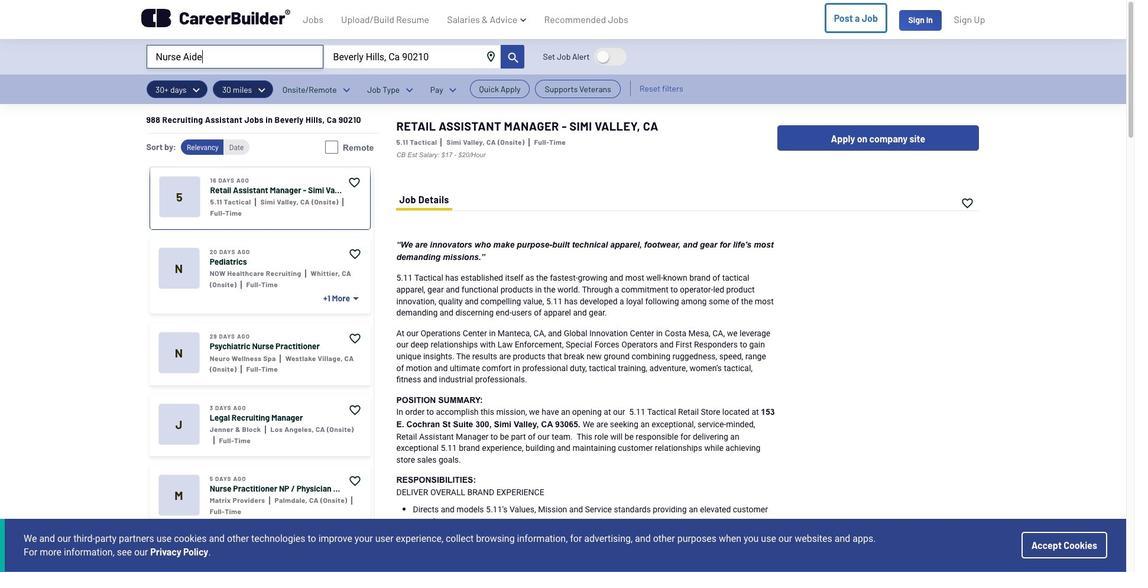 Task type: locate. For each thing, give the bounding box(es) containing it.
careerbuilder - we're building for you image
[[141, 9, 290, 27]]

tabs tab list
[[397, 194, 452, 211]]

Job search keywords text field
[[146, 45, 323, 69]]



Task type: vqa. For each thing, say whether or not it's contained in the screenshot.
the Job search location text field
yes



Task type: describe. For each thing, give the bounding box(es) containing it.
Job search location text field
[[324, 45, 501, 69]]



